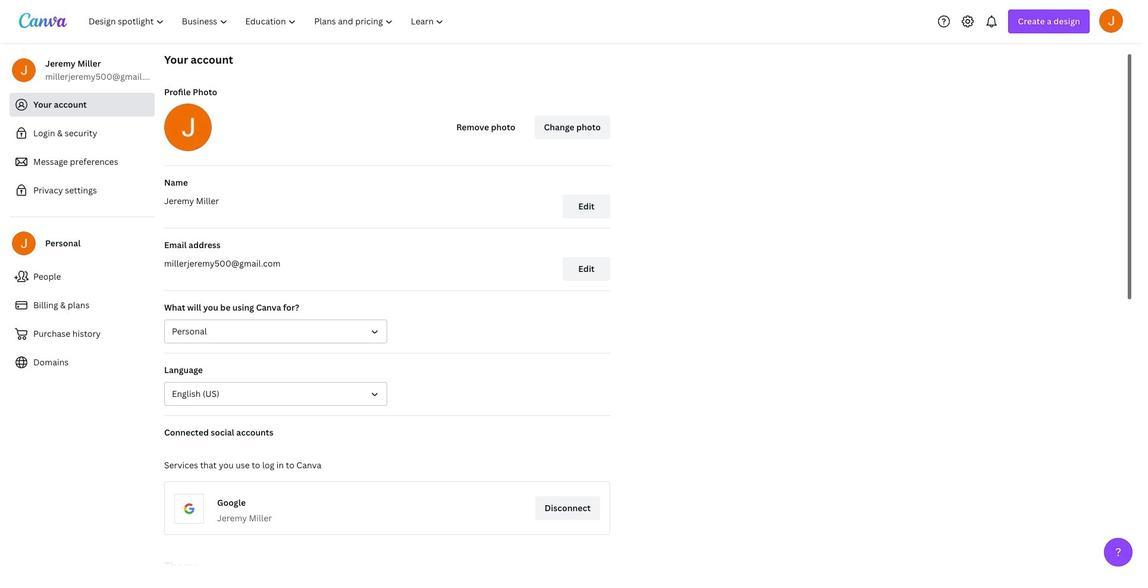 Task type: describe. For each thing, give the bounding box(es) containing it.
jeremy miller image
[[1100, 9, 1124, 32]]



Task type: vqa. For each thing, say whether or not it's contained in the screenshot.
Language: English (US) button
yes



Task type: locate. For each thing, give the bounding box(es) containing it.
top level navigation element
[[81, 10, 454, 33]]

Language: English (US) button
[[164, 382, 387, 406]]

None button
[[164, 320, 387, 343]]



